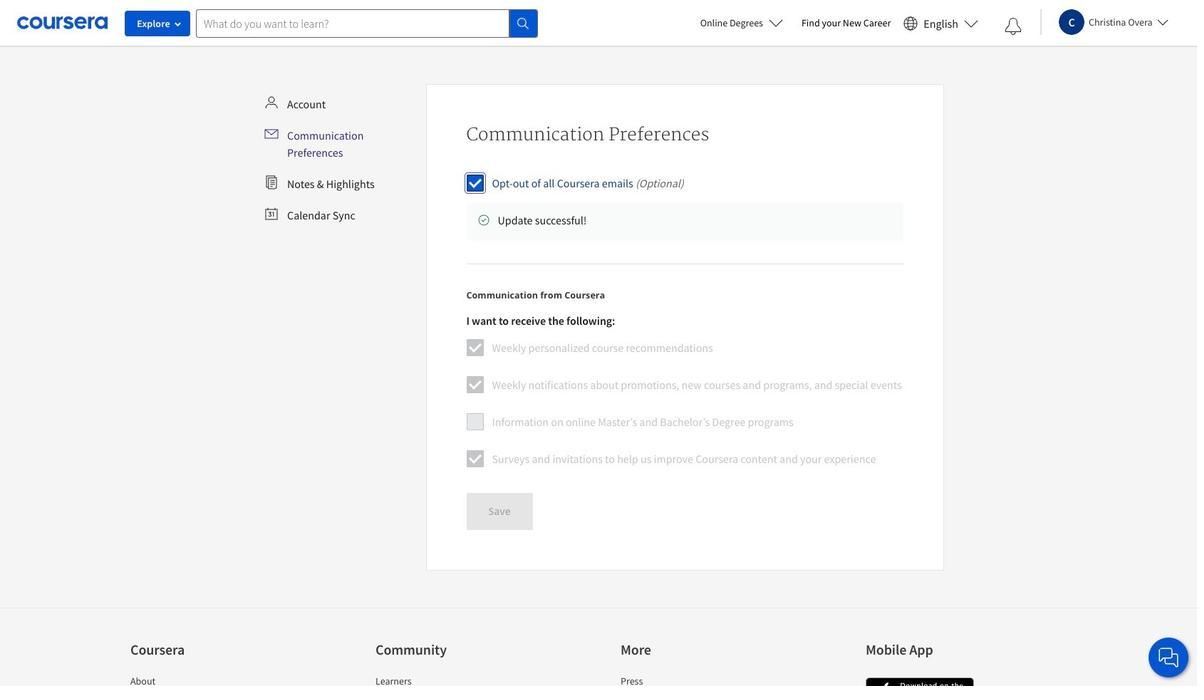Task type: locate. For each thing, give the bounding box(es) containing it.
0 horizontal spatial list item
[[130, 674, 252, 686]]

1 horizontal spatial list item
[[376, 674, 497, 686]]

2 horizontal spatial list item
[[621, 674, 742, 686]]

list item
[[130, 674, 252, 686], [376, 674, 497, 686], [621, 674, 742, 686]]

group
[[467, 313, 902, 479]]

menu
[[259, 90, 420, 230]]

None search field
[[196, 9, 538, 37]]



Task type: vqa. For each thing, say whether or not it's contained in the screenshot.
Coursera image
yes



Task type: describe. For each thing, give the bounding box(es) containing it.
What do you want to learn? text field
[[196, 9, 510, 37]]

1 list item from the left
[[130, 674, 252, 686]]

2 list item from the left
[[376, 674, 497, 686]]

coursera image
[[17, 12, 108, 34]]

3 list item from the left
[[621, 674, 742, 686]]

download on the app store image
[[866, 678, 974, 686]]



